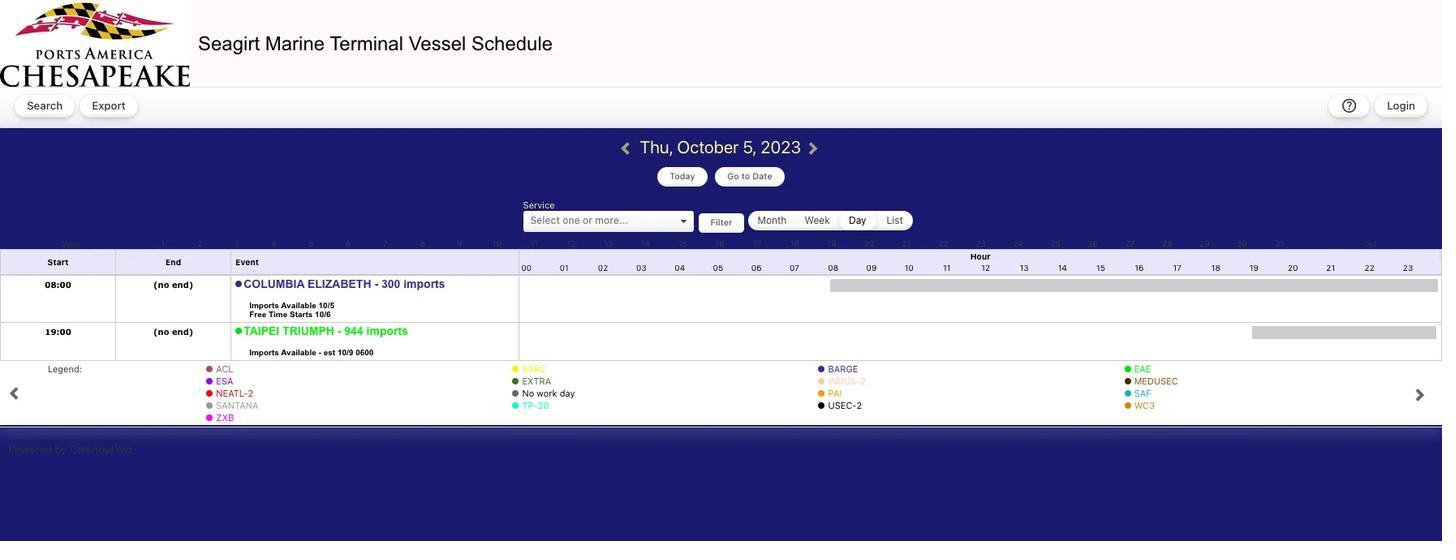 Task type: vqa. For each thing, say whether or not it's contained in the screenshot.
leftmost -
yes



Task type: describe. For each thing, give the bounding box(es) containing it.
day
[[560, 388, 575, 399]]

imports for imports available - est 10/9 0600
[[249, 348, 279, 357]]

eae
[[1134, 364, 1151, 374]]

powered by calendarwiz
[[8, 443, 133, 456]]

8 link
[[420, 239, 425, 248]]

27
[[1125, 239, 1135, 248]]

06
[[751, 263, 762, 273]]

01
[[560, 263, 569, 273]]

26 link
[[1088, 239, 1098, 248]]

10/5
[[319, 301, 334, 310]]

0 vertical spatial 20
[[864, 239, 874, 248]]

saf
[[1134, 388, 1151, 399]]

2 for usec-2
[[857, 400, 862, 411]]

usec-
[[828, 400, 857, 411]]

09
[[866, 263, 877, 273]]

elizabeth
[[308, 278, 371, 291]]

go to next day image for go to previous day icon
[[1412, 389, 1441, 397]]

export link
[[80, 95, 138, 118]]

31 link
[[1275, 239, 1284, 248]]

imports for imports available 10/5 free time starts 10/6
[[249, 301, 279, 310]]

10 link
[[492, 239, 501, 248]]

12 link
[[567, 239, 576, 248]]

2 right 1
[[197, 239, 202, 248]]

esa
[[216, 376, 233, 386]]

0 vertical spatial 11
[[530, 239, 538, 248]]

19:00
[[45, 327, 71, 337]]

17 link
[[753, 239, 762, 248]]

day link
[[841, 211, 875, 230]]

1 horizontal spatial 22
[[1365, 263, 1375, 273]]

1 vertical spatial 19
[[1250, 263, 1259, 273]]

imports for columbia elizabeth - 300 imports
[[404, 278, 445, 291]]

0 horizontal spatial 20
[[538, 400, 549, 411]]

2 for neatl-2
[[248, 388, 253, 399]]

944
[[344, 325, 363, 338]]

help
[[1341, 96, 1358, 116]]

300
[[381, 278, 400, 291]]

work
[[537, 388, 557, 399]]

go
[[727, 171, 739, 181]]

21 link
[[902, 239, 911, 248]]

05
[[713, 263, 723, 273]]

0600
[[356, 348, 374, 357]]

1 horizontal spatial 17
[[1173, 263, 1182, 273]]

- for elizabeth
[[375, 278, 378, 291]]

(no for taipei
[[153, 327, 169, 337]]

0 vertical spatial 16
[[716, 239, 725, 248]]

arrc
[[522, 364, 547, 374]]

taipei triumph - 944 imports link
[[244, 325, 408, 338]]

23 link
[[976, 239, 986, 248]]

filter link
[[699, 213, 745, 233]]

24
[[1013, 239, 1024, 248]]

more...
[[595, 214, 628, 226]]

today link
[[658, 167, 707, 187]]

imports available 10/5 free time starts 10/6
[[249, 301, 334, 319]]

14 link
[[641, 239, 650, 248]]

0 vertical spatial 14
[[641, 239, 650, 248]]

columbia
[[244, 278, 304, 291]]

9
[[457, 239, 462, 248]]

no work day
[[522, 388, 575, 399]]

02
[[598, 263, 608, 273]]

28 link
[[1162, 239, 1173, 248]]

- for available
[[319, 348, 321, 357]]

seagirt
[[198, 32, 260, 54]]

0 vertical spatial 21
[[902, 239, 911, 248]]

1 vertical spatial 20
[[1288, 263, 1298, 273]]

0 horizontal spatial 18
[[790, 239, 799, 248]]

03
[[636, 263, 647, 273]]

help link
[[1329, 95, 1370, 118]]

2 for indus-2
[[861, 376, 866, 386]]

25
[[1051, 239, 1061, 248]]

11 link
[[530, 239, 538, 248]]

0 horizontal spatial 10
[[492, 239, 501, 248]]

go to next day image for go to previous day image
[[805, 139, 834, 147]]

marine
[[265, 32, 325, 54]]

25 link
[[1051, 239, 1061, 248]]

oct
[[1363, 239, 1377, 248]]

event
[[236, 257, 259, 267]]

day
[[849, 214, 867, 226]]

acl
[[216, 364, 233, 374]]

go to previous day image
[[1, 388, 29, 396]]

end
[[166, 257, 181, 267]]

powered by calendarwiz link
[[8, 439, 133, 460]]

5 link
[[309, 239, 314, 248]]

indus-
[[828, 376, 861, 386]]

thu, october 5, 2023
[[640, 136, 805, 157]]

1 vertical spatial 11
[[943, 263, 951, 273]]

tp-20
[[522, 400, 549, 411]]

triumph
[[283, 325, 334, 338]]

columbia elizabeth - 300 imports
[[244, 278, 445, 291]]

29 link
[[1200, 239, 1210, 248]]

week
[[805, 214, 830, 226]]

go to date link
[[715, 167, 785, 187]]

triangle 1 s image
[[677, 215, 690, 228]]

starts
[[290, 310, 313, 319]]

0 vertical spatial 12
[[567, 239, 576, 248]]

one
[[563, 214, 580, 226]]

search link
[[15, 95, 75, 118]]

login link
[[1375, 95, 1428, 118]]



Task type: locate. For each thing, give the bounding box(es) containing it.
8
[[420, 239, 425, 248]]

14 down 25
[[1058, 263, 1067, 273]]

13 down 24 "link"
[[1020, 263, 1029, 273]]

month
[[758, 214, 787, 226]]

2 horizontal spatial -
[[375, 278, 378, 291]]

0 vertical spatial -
[[375, 278, 378, 291]]

go to http://www.pachesapeake.com image
[[0, 0, 190, 87]]

15
[[679, 239, 688, 248], [1097, 263, 1105, 273]]

(no for columbia
[[153, 280, 169, 290]]

0 horizontal spatial 16
[[716, 239, 725, 248]]

7
[[383, 239, 388, 248]]

3 link
[[234, 239, 240, 248]]

login
[[1387, 99, 1416, 112]]

1 horizontal spatial 15
[[1097, 263, 1105, 273]]

1 horizontal spatial 10
[[905, 263, 914, 273]]

end) for taipei
[[172, 327, 193, 337]]

3
[[234, 239, 240, 248]]

1 vertical spatial 22
[[1365, 263, 1375, 273]]

1 horizontal spatial 23
[[1403, 263, 1413, 273]]

1 end) from the top
[[172, 280, 193, 290]]

30 link
[[1237, 239, 1247, 248]]

end)
[[172, 280, 193, 290], [172, 327, 193, 337]]

0 horizontal spatial 19
[[827, 239, 837, 248]]

terminal
[[330, 32, 403, 54]]

imports
[[249, 301, 279, 310], [249, 348, 279, 357]]

available up triumph
[[281, 301, 316, 310]]

no
[[522, 388, 534, 399]]

1 available from the top
[[281, 301, 316, 310]]

2 up santana
[[248, 388, 253, 399]]

0 vertical spatial imports
[[249, 301, 279, 310]]

or
[[583, 214, 593, 226]]

1 (no end) from the top
[[153, 280, 193, 290]]

0 vertical spatial 10
[[492, 239, 501, 248]]

11
[[530, 239, 538, 248], [943, 263, 951, 273]]

15 link
[[679, 239, 688, 248]]

0 horizontal spatial 11
[[530, 239, 538, 248]]

0 vertical spatial end)
[[172, 280, 193, 290]]

28
[[1162, 239, 1173, 248]]

13 down more...
[[604, 239, 613, 248]]

neatl-2
[[216, 388, 253, 399]]

available inside imports available 10/5 free time starts 10/6
[[281, 301, 316, 310]]

1 horizontal spatial 14
[[1058, 263, 1067, 273]]

1 horizontal spatial 12
[[981, 263, 990, 273]]

0 vertical spatial imports
[[404, 278, 445, 291]]

2 vertical spatial 20
[[538, 400, 549, 411]]

5
[[309, 239, 314, 248]]

6 link
[[346, 239, 351, 248]]

search
[[27, 99, 63, 112]]

2 vertical spatial -
[[319, 348, 321, 357]]

0 vertical spatial 18
[[790, 239, 799, 248]]

2 down indus-2
[[857, 400, 862, 411]]

imports available - est 10/9 0600
[[249, 348, 374, 357]]

(no end)
[[153, 280, 193, 290], [153, 327, 193, 337]]

available for 10/5
[[281, 301, 316, 310]]

powered
[[8, 443, 52, 456]]

- left 944
[[337, 325, 341, 338]]

1 vertical spatial 15
[[1097, 263, 1105, 273]]

start
[[48, 257, 69, 267]]

0 horizontal spatial 22
[[939, 239, 949, 248]]

1 vertical spatial (no
[[153, 327, 169, 337]]

1 vertical spatial 17
[[1173, 263, 1182, 273]]

indus-2
[[828, 376, 866, 386]]

0 horizontal spatial go to next day image
[[805, 139, 834, 147]]

event timeline image
[[520, 278, 827, 292], [830, 278, 1438, 292], [1253, 325, 1437, 339]]

1 horizontal spatial -
[[337, 325, 341, 338]]

go to next day image
[[805, 139, 834, 147], [1412, 389, 1441, 397]]

1 vertical spatial go to next day image
[[1412, 389, 1441, 397]]

1 vertical spatial 12
[[981, 263, 990, 273]]

0 vertical spatial 15
[[679, 239, 688, 248]]

18
[[790, 239, 799, 248], [1212, 263, 1221, 273]]

usec-2
[[828, 400, 862, 411]]

1 vertical spatial 14
[[1058, 263, 1067, 273]]

10/6
[[315, 310, 331, 319]]

calendarwiz
[[70, 443, 133, 456]]

16 down 27
[[1135, 263, 1144, 273]]

0 vertical spatial 17
[[753, 239, 762, 248]]

11 down the "22" link
[[943, 263, 951, 273]]

(no end) for columbia elizabeth - 300 imports
[[153, 280, 193, 290]]

27 link
[[1125, 239, 1135, 248]]

export
[[92, 99, 126, 112]]

2 end) from the top
[[172, 327, 193, 337]]

0 horizontal spatial -
[[319, 348, 321, 357]]

00
[[521, 263, 532, 273]]

list link
[[879, 211, 911, 230]]

1 vertical spatial 16
[[1135, 263, 1144, 273]]

1 vertical spatial 21
[[1327, 263, 1335, 273]]

17
[[753, 239, 762, 248], [1173, 263, 1182, 273]]

0 vertical spatial go to next day image
[[805, 139, 834, 147]]

2 (no end) from the top
[[153, 327, 193, 337]]

available
[[281, 301, 316, 310], [281, 348, 316, 357]]

12 down the "hour"
[[981, 263, 990, 273]]

1 horizontal spatial 20
[[864, 239, 874, 248]]

0 horizontal spatial 15
[[679, 239, 688, 248]]

0 horizontal spatial 14
[[641, 239, 650, 248]]

2 horizontal spatial 20
[[1288, 263, 1298, 273]]

imports up 0600
[[367, 325, 408, 338]]

12 down one
[[567, 239, 576, 248]]

date
[[753, 171, 772, 181]]

1 vertical spatial -
[[337, 325, 341, 338]]

0 vertical spatial 19
[[827, 239, 837, 248]]

30
[[1237, 239, 1247, 248]]

15 down triangle 1 s icon
[[679, 239, 688, 248]]

days:
[[61, 239, 83, 248]]

1 horizontal spatial 13
[[1020, 263, 1029, 273]]

13 link
[[604, 239, 613, 248]]

1 vertical spatial 23
[[1403, 263, 1413, 273]]

to
[[742, 171, 750, 181]]

free
[[249, 310, 266, 319]]

october
[[677, 136, 739, 157]]

neatl-
[[216, 388, 248, 399]]

imports right 300 in the bottom of the page
[[404, 278, 445, 291]]

available down triumph
[[281, 348, 316, 357]]

1 horizontal spatial 18
[[1212, 263, 1221, 273]]

07
[[790, 263, 800, 273]]

11 up '00'
[[530, 239, 538, 248]]

2
[[197, 239, 202, 248], [861, 376, 866, 386], [248, 388, 253, 399], [857, 400, 862, 411]]

24 link
[[1013, 239, 1024, 248]]

1 horizontal spatial 19
[[1250, 263, 1259, 273]]

10 right 9 link
[[492, 239, 501, 248]]

2 up usec-2
[[861, 376, 866, 386]]

1 vertical spatial (no end)
[[153, 327, 193, 337]]

0 horizontal spatial 21
[[902, 239, 911, 248]]

- left 'est'
[[319, 348, 321, 357]]

go to date
[[727, 171, 772, 181]]

0 vertical spatial available
[[281, 301, 316, 310]]

22 right 21 link
[[939, 239, 949, 248]]

0 vertical spatial 13
[[604, 239, 613, 248]]

1 horizontal spatial 11
[[943, 263, 951, 273]]

1 vertical spatial end)
[[172, 327, 193, 337]]

2 available from the top
[[281, 348, 316, 357]]

19
[[827, 239, 837, 248], [1250, 263, 1259, 273]]

0 horizontal spatial 23
[[976, 239, 986, 248]]

est
[[324, 348, 335, 357]]

extra
[[522, 376, 551, 386]]

- for triumph
[[337, 325, 341, 338]]

16 down filter link
[[716, 239, 725, 248]]

12
[[567, 239, 576, 248], [981, 263, 990, 273]]

1 vertical spatial imports
[[249, 348, 279, 357]]

1 vertical spatial 10
[[905, 263, 914, 273]]

10/9
[[338, 348, 353, 357]]

- left 300 in the bottom of the page
[[375, 278, 378, 291]]

time
[[269, 310, 288, 319]]

go to previous day image
[[609, 139, 637, 147]]

medusec
[[1134, 376, 1178, 386]]

10 down 21 link
[[905, 263, 914, 273]]

22 link
[[939, 239, 949, 248]]

08
[[828, 263, 839, 273]]

0 vertical spatial (no
[[153, 280, 169, 290]]

hour
[[970, 252, 991, 261]]

14 up 03
[[641, 239, 650, 248]]

20 link
[[864, 239, 874, 248]]

2023
[[761, 136, 801, 157]]

22 down oct
[[1365, 263, 1375, 273]]

today
[[670, 171, 695, 181]]

month link
[[750, 211, 795, 230]]

1 horizontal spatial 16
[[1135, 263, 1144, 273]]

tp-
[[522, 400, 538, 411]]

1 vertical spatial 13
[[1020, 263, 1029, 273]]

04
[[675, 263, 685, 273]]

(no end) for taipei triumph - 944 imports
[[153, 327, 193, 337]]

2 link
[[197, 239, 202, 248]]

1 (no from the top
[[153, 280, 169, 290]]

imports inside imports available 10/5 free time starts 10/6
[[249, 301, 279, 310]]

1 imports from the top
[[249, 301, 279, 310]]

0 horizontal spatial 13
[[604, 239, 613, 248]]

0 vertical spatial 23
[[976, 239, 986, 248]]

wc3
[[1134, 400, 1155, 411]]

0 vertical spatial 22
[[939, 239, 949, 248]]

0 vertical spatial (no end)
[[153, 280, 193, 290]]

1 vertical spatial available
[[281, 348, 316, 357]]

end) for columbia
[[172, 280, 193, 290]]

2 (no from the top
[[153, 327, 169, 337]]

1 vertical spatial 18
[[1212, 263, 1221, 273]]

(no
[[153, 280, 169, 290], [153, 327, 169, 337]]

1 horizontal spatial 21
[[1327, 263, 1335, 273]]

1 horizontal spatial go to next day image
[[1412, 389, 1441, 397]]

1
[[161, 239, 165, 248]]

1 vertical spatial imports
[[367, 325, 408, 338]]

2 imports from the top
[[249, 348, 279, 357]]

by
[[55, 443, 67, 456]]

schedule
[[472, 32, 553, 54]]

08:00
[[45, 280, 71, 290]]

taipei
[[244, 325, 279, 338]]

0 horizontal spatial 12
[[567, 239, 576, 248]]

0 horizontal spatial 17
[[753, 239, 762, 248]]

imports down taipei
[[249, 348, 279, 357]]

13
[[604, 239, 613, 248], [1020, 263, 1029, 273]]

15 down the 26
[[1097, 263, 1105, 273]]

imports down columbia
[[249, 301, 279, 310]]

imports for taipei triumph - 944 imports
[[367, 325, 408, 338]]

barge
[[828, 364, 858, 374]]

thu,
[[640, 136, 673, 157]]

available for -
[[281, 348, 316, 357]]

seagirt marine terminal vessel schedule
[[198, 32, 553, 54]]



